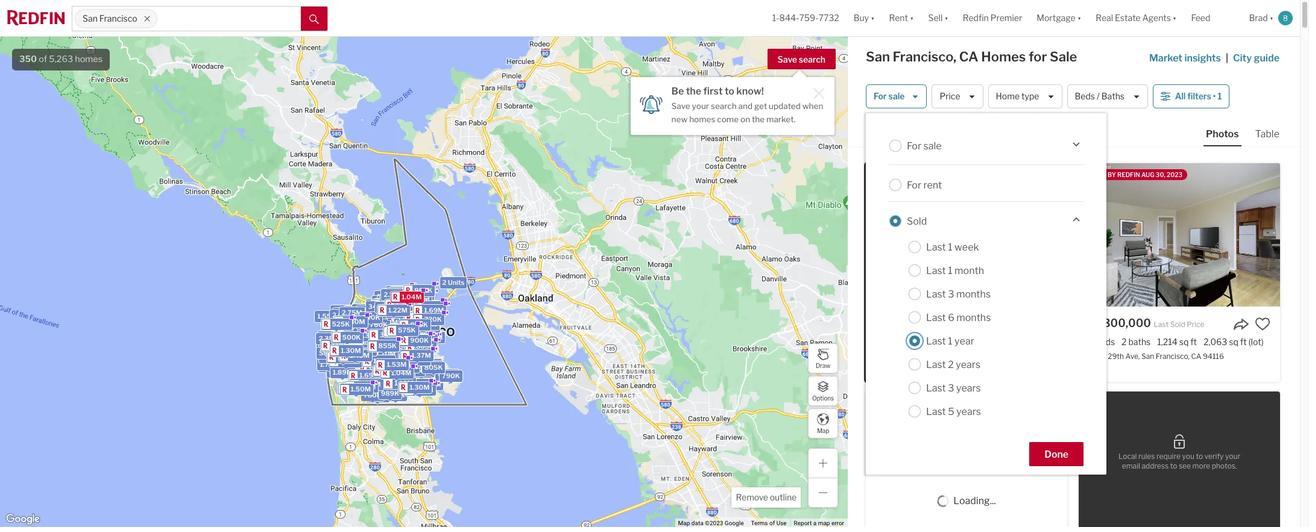 Task type: locate. For each thing, give the bounding box(es) containing it.
1.15m down the 3.20m on the left bottom of the page
[[375, 386, 394, 394]]

by left jan
[[895, 171, 903, 179]]

sq for 1,214
[[1179, 337, 1189, 347]]

0 horizontal spatial 1.37m
[[384, 306, 403, 314]]

2 vertical spatial 1.90m
[[411, 337, 431, 345]]

1 ▾ from the left
[[871, 13, 875, 23]]

0 vertical spatial to
[[725, 86, 734, 97]]

2.13m
[[408, 292, 427, 300], [379, 335, 399, 344]]

last
[[926, 242, 946, 253], [926, 265, 946, 277], [926, 289, 946, 300], [926, 312, 946, 324], [941, 320, 956, 329], [1154, 320, 1169, 329], [926, 336, 946, 347], [926, 359, 946, 371], [926, 383, 946, 394], [926, 406, 946, 418]]

city guide link
[[1233, 51, 1282, 66]]

last 2 years
[[926, 359, 981, 371]]

last up 1,214
[[1154, 320, 1169, 329]]

price up year
[[974, 320, 991, 329]]

1.48m up 2.71m
[[338, 349, 358, 358]]

1.61m up 1.72m
[[350, 349, 369, 358]]

you
[[1182, 452, 1195, 461]]

▾ right sell
[[945, 13, 948, 23]]

1 vertical spatial 1.37m
[[412, 352, 431, 360]]

to right first
[[725, 86, 734, 97]]

price down san francisco, ca homes for sale
[[940, 91, 960, 102]]

1.07m
[[415, 313, 435, 322], [325, 350, 344, 359]]

map left data
[[678, 521, 690, 527]]

1 horizontal spatial sold
[[1090, 171, 1107, 179]]

of left use
[[770, 521, 775, 527]]

price up 1,214 sq ft
[[1187, 320, 1205, 329]]

1.15m down the 674k
[[389, 310, 408, 318]]

1 horizontal spatial 1.95m
[[411, 337, 431, 345]]

sold left aug
[[1090, 171, 1107, 179]]

francisco, down sell
[[893, 49, 957, 65]]

ft for 2,063 sq ft (lot)
[[1240, 337, 1247, 347]]

▾ right mortgage on the right
[[1078, 13, 1081, 23]]

2.20m
[[403, 349, 424, 358]]

last for last 5 years
[[926, 406, 946, 418]]

3 down 875k
[[412, 330, 417, 338]]

more
[[1193, 462, 1210, 471]]

0 vertical spatial 1.22m
[[388, 306, 408, 315]]

▾ right buy
[[871, 13, 875, 23]]

redfin left aug
[[1118, 171, 1140, 179]]

1.33m up 2.71m
[[342, 347, 362, 356]]

1.06m
[[405, 299, 425, 308], [373, 302, 393, 310], [361, 381, 381, 389]]

0 horizontal spatial 1.35m
[[370, 321, 390, 329]]

1 vertical spatial 1.48m
[[338, 349, 358, 358]]

1.43m down 2.88m
[[417, 321, 437, 329]]

san left francisco
[[83, 13, 98, 24]]

0 horizontal spatial 1.08m
[[369, 357, 389, 365]]

for inside button
[[874, 91, 887, 102]]

1 2023 from the left
[[952, 171, 967, 179]]

months down month
[[956, 289, 991, 300]]

1 horizontal spatial 2.16m
[[423, 333, 443, 342]]

sale inside for sale button
[[889, 91, 905, 102]]

1.73m down 1.56m
[[387, 361, 406, 370]]

estate
[[1115, 13, 1141, 23]]

875k
[[410, 321, 428, 329]]

save for save your search and get updated when new homes come on the market.
[[672, 101, 690, 111]]

1.34m
[[373, 357, 393, 366]]

3 ft from the left
[[1240, 337, 1247, 347]]

▾ for rent ▾
[[910, 13, 914, 23]]

home type button
[[988, 84, 1062, 109]]

1 right —
[[948, 336, 953, 347]]

0 vertical spatial months
[[956, 289, 991, 300]]

to
[[725, 86, 734, 97], [1196, 452, 1203, 461], [1170, 462, 1177, 471]]

to up more
[[1196, 452, 1203, 461]]

1 sold from the left
[[877, 171, 894, 179]]

favorite button checkbox
[[1255, 317, 1271, 332]]

last for last 1 week
[[926, 242, 946, 253]]

2 vertical spatial 3 units
[[344, 355, 367, 363]]

1 vertical spatial for sale
[[907, 140, 942, 152]]

1.45m
[[377, 293, 397, 301], [350, 352, 370, 360], [328, 352, 348, 361]]

1 horizontal spatial 780k
[[397, 308, 415, 316]]

years right 5
[[957, 406, 981, 418]]

©2023
[[705, 521, 723, 527]]

to left 'see'
[[1170, 462, 1177, 471]]

400k
[[438, 371, 457, 379]]

1.52m
[[381, 325, 401, 334], [321, 362, 341, 371]]

ca
[[959, 49, 979, 65], [1012, 352, 1022, 361], [1191, 352, 1202, 361]]

1.31m down 3.00m
[[360, 331, 379, 340]]

2023 right 19,
[[952, 171, 967, 179]]

1.95m down 1.36m
[[368, 332, 388, 341]]

be the first to know! dialog
[[631, 70, 834, 135]]

last for last 3 months
[[926, 289, 946, 300]]

570k
[[405, 315, 423, 323]]

1 sq from the left
[[943, 337, 953, 347]]

0 horizontal spatial 1.46m
[[342, 333, 362, 341]]

1 horizontal spatial by
[[1108, 171, 1116, 179]]

sell ▾ button
[[928, 0, 948, 36]]

1.68m
[[365, 355, 385, 364]]

last down the last 2 years
[[926, 383, 946, 394]]

0 vertical spatial 1.15m
[[389, 310, 408, 318]]

2 sold from the left
[[1090, 171, 1107, 179]]

0 vertical spatial 1.53m
[[416, 315, 436, 324]]

1 vertical spatial 2.16m
[[385, 373, 405, 382]]

2.48m
[[398, 358, 419, 367]]

your inside save your search and get updated when new homes come on the market.
[[692, 101, 709, 111]]

ca left 94133
[[1012, 352, 1022, 361]]

1 vertical spatial 1.39m
[[380, 379, 400, 388]]

ft left 2,063 at the bottom of the page
[[1191, 337, 1197, 347]]

960k
[[419, 306, 438, 314]]

redfin premier button
[[956, 0, 1030, 36]]

google image
[[3, 512, 43, 528]]

867k
[[347, 334, 365, 342]]

all filters • 1 button
[[1153, 84, 1230, 109]]

buy ▾ button
[[847, 0, 882, 36]]

1.13m
[[360, 384, 379, 392]]

0 horizontal spatial 1.48m
[[338, 349, 358, 358]]

3.53m
[[386, 296, 406, 304]]

map inside button
[[817, 427, 829, 435]]

500k down 300k
[[368, 392, 387, 401]]

1.43m up 2.01m
[[403, 342, 423, 350]]

515k
[[424, 363, 441, 371]]

1 horizontal spatial save
[[778, 54, 797, 65]]

ft up #6, at the right of the page
[[954, 337, 961, 347]]

0 vertical spatial 500k
[[342, 333, 361, 342]]

1.09m down 945k
[[412, 368, 432, 376]]

900k
[[377, 309, 395, 318], [386, 336, 405, 344], [410, 336, 429, 345], [405, 378, 424, 387]]

1.85m
[[387, 339, 407, 348], [391, 347, 411, 355], [401, 360, 421, 368], [395, 363, 415, 371]]

your down first
[[692, 101, 709, 111]]

0 horizontal spatial map
[[678, 521, 690, 527]]

1 for week
[[948, 242, 953, 253]]

of right 350
[[39, 54, 47, 65]]

user photo image
[[1279, 11, 1293, 25]]

1 vertical spatial of
[[770, 521, 775, 527]]

844-
[[780, 13, 799, 23]]

0 vertical spatial for sale
[[874, 91, 905, 102]]

2 ▾ from the left
[[910, 13, 914, 23]]

1 ft from the left
[[954, 337, 961, 347]]

table
[[1255, 128, 1280, 140]]

1 vertical spatial 950k
[[381, 369, 400, 378]]

780k down 5.47m
[[397, 308, 415, 316]]

baths
[[1102, 91, 1125, 102]]

1 horizontal spatial your
[[1225, 452, 1241, 461]]

— sq ft
[[933, 337, 961, 347]]

1 vertical spatial 1.09m
[[421, 381, 441, 389]]

0 vertical spatial map
[[817, 427, 829, 435]]

2 ft from the left
[[1191, 337, 1197, 347]]

table button
[[1253, 128, 1282, 145]]

months for last 3 months
[[956, 289, 991, 300]]

0 horizontal spatial 1.21m
[[332, 354, 350, 362]]

2.16m down 2.36m
[[385, 373, 405, 382]]

months right 6
[[957, 312, 991, 324]]

of
[[39, 54, 47, 65], [770, 521, 775, 527]]

last down the last 1 week at top right
[[926, 265, 946, 277]]

for sale inside button
[[874, 91, 905, 102]]

1 horizontal spatial 1.61m
[[382, 364, 401, 372]]

beds
[[1096, 337, 1115, 347]]

last left 5
[[926, 406, 946, 418]]

by left aug
[[1108, 171, 1116, 179]]

2023 right the 30,
[[1167, 171, 1183, 179]]

sq right 1,214
[[1179, 337, 1189, 347]]

years for last 2 years
[[956, 359, 981, 371]]

map
[[817, 427, 829, 435], [678, 521, 690, 527]]

san right #6, at the right of the page
[[962, 352, 975, 361]]

0 vertical spatial 1.92m
[[415, 335, 434, 343]]

sq right 2,063 at the bottom of the page
[[1229, 337, 1239, 347]]

1.27m
[[376, 300, 396, 309]]

done button
[[1030, 443, 1084, 467]]

696k
[[396, 305, 414, 313]]

1 by from the left
[[895, 171, 903, 179]]

920k up 2.03m
[[323, 313, 341, 321]]

2 sq from the left
[[1179, 337, 1189, 347]]

1.33m
[[342, 347, 362, 356], [384, 367, 403, 376]]

None search field
[[157, 7, 301, 31]]

price inside $1,035,000 last sold price
[[974, 320, 991, 329]]

1 horizontal spatial 575k
[[424, 366, 442, 375]]

▾ right brad
[[1270, 13, 1274, 23]]

4 ▾ from the left
[[1078, 13, 1081, 23]]

1.95m up '656k'
[[411, 337, 431, 345]]

1 vertical spatial search
[[711, 101, 737, 111]]

6 ▾ from the left
[[1270, 13, 1274, 23]]

1.73m up 1.89m
[[340, 357, 360, 366]]

sold up 1,214 sq ft
[[1170, 320, 1185, 329]]

of for 350
[[39, 54, 47, 65]]

ft for — sq ft
[[954, 337, 961, 347]]

1 horizontal spatial 2.80m
[[414, 337, 435, 346]]

1.28m
[[346, 345, 366, 353], [368, 349, 388, 357], [383, 350, 403, 359]]

sold for $1,035,000
[[877, 171, 894, 179]]

0 vertical spatial 1.52m
[[381, 325, 401, 334]]

leavenworth
[[895, 352, 939, 361]]

map region
[[0, 0, 935, 528]]

0 vertical spatial 2.16m
[[423, 333, 443, 342]]

when
[[803, 101, 823, 111]]

1 vertical spatial 3 units
[[412, 330, 435, 338]]

your up 'photos.'
[[1225, 452, 1241, 461]]

last up the last 1 month
[[926, 242, 946, 253]]

1 left month
[[948, 265, 953, 277]]

1 vertical spatial 2.35m
[[401, 353, 422, 361]]

sell
[[928, 13, 943, 23]]

5.47m
[[395, 299, 416, 307]]

last up $1,035,000 last sold price
[[926, 289, 946, 300]]

years up last 5 years at right
[[956, 383, 981, 394]]

last for last 2 years
[[926, 359, 946, 371]]

5 ▾ from the left
[[1173, 13, 1177, 23]]

1 redfin from the left
[[905, 171, 927, 179]]

0 vertical spatial 2.10m
[[384, 290, 404, 299]]

search up come
[[711, 101, 737, 111]]

feed
[[1191, 13, 1211, 23]]

1907
[[876, 352, 893, 361]]

1 horizontal spatial homes
[[689, 114, 716, 124]]

1.88m
[[329, 368, 349, 376]]

1 vertical spatial 2.75m
[[379, 324, 400, 333]]

2 vertical spatial 1.08m
[[369, 357, 389, 365]]

dialog
[[866, 113, 1107, 475]]

1.29m
[[420, 315, 440, 323], [341, 336, 361, 345]]

0 vertical spatial 1.29m
[[420, 315, 440, 323]]

▾ for buy ▾
[[871, 13, 875, 23]]

save inside button
[[778, 54, 797, 65]]

by for $1,300,000
[[1108, 171, 1116, 179]]

1.31m down 2.60m
[[363, 364, 382, 372]]

1 horizontal spatial 1.29m
[[420, 315, 440, 323]]

1 horizontal spatial 1.53m
[[416, 315, 436, 324]]

filters
[[1188, 91, 1212, 102]]

last up last 1 year
[[941, 320, 956, 329]]

525k down 6.20m
[[332, 320, 350, 329]]

redfin up the for rent
[[905, 171, 927, 179]]

homes right 5,263
[[75, 54, 103, 65]]

1 vertical spatial 500k
[[368, 392, 387, 401]]

1.36m
[[369, 321, 389, 330]]

2.16m up 665k
[[423, 333, 443, 342]]

sold down the for rent
[[907, 216, 927, 227]]

search down 759-
[[799, 54, 826, 65]]

2 vertical spatial 1.21m
[[358, 382, 377, 390]]

2.10m
[[384, 290, 404, 299], [375, 304, 395, 312], [398, 358, 418, 367]]

0 horizontal spatial of
[[39, 54, 47, 65]]

1 horizontal spatial 1.92m
[[415, 335, 434, 343]]

2 baths
[[1122, 337, 1151, 347]]

dialog containing for sale
[[866, 113, 1107, 475]]

ca left 94116
[[1191, 352, 1202, 361]]

last for last 1 month
[[926, 265, 946, 277]]

1.61m down 1.56m
[[382, 364, 401, 372]]

1 horizontal spatial 1.37m
[[412, 352, 431, 360]]

790k
[[442, 372, 460, 381]]

720k up 775k
[[399, 335, 416, 343]]

1 vertical spatial 780k
[[364, 392, 382, 400]]

ft for 1,214 sq ft
[[1191, 337, 1197, 347]]

3 left 4
[[410, 307, 415, 315]]

1 horizontal spatial 700k
[[397, 298, 415, 306]]

▾ for brad ▾
[[1270, 13, 1274, 23]]

price inside button
[[940, 91, 960, 102]]

0 horizontal spatial to
[[725, 86, 734, 97]]

1.00m
[[382, 297, 402, 305], [367, 369, 387, 377], [419, 380, 439, 388], [352, 380, 373, 388]]

1 vertical spatial 1.92m
[[349, 385, 369, 394]]

1 inside the "all filters • 1" button
[[1218, 91, 1222, 102]]

rent ▾ button
[[889, 0, 914, 36]]

1 left week at the top right of page
[[948, 242, 953, 253]]

1.47m down 6.20m
[[335, 321, 355, 329]]

0 vertical spatial 720k
[[424, 316, 442, 324]]

1.56m
[[383, 353, 403, 361]]

2 2023 from the left
[[1167, 171, 1183, 179]]

homes inside save your search and get updated when new homes come on the market.
[[689, 114, 716, 124]]

2023 for $1,300,000
[[1167, 171, 1183, 179]]

3 left the beds
[[1089, 337, 1094, 347]]

1 vertical spatial 1.47m
[[335, 321, 355, 329]]

ca left homes at right
[[959, 49, 979, 65]]

1 horizontal spatial ca
[[1012, 352, 1022, 361]]

first
[[704, 86, 723, 97]]

1 horizontal spatial search
[[799, 54, 826, 65]]

0 vertical spatial sale
[[889, 91, 905, 102]]

3 ▾ from the left
[[945, 13, 948, 23]]

0 horizontal spatial price
[[940, 91, 960, 102]]

francisco, right #6, at the right of the page
[[976, 352, 1010, 361]]

data
[[692, 521, 704, 527]]

sale
[[889, 91, 905, 102], [924, 140, 942, 152]]

by for $1,035,000
[[895, 171, 903, 179]]

710k
[[377, 340, 393, 348]]

0 horizontal spatial 1.73m
[[340, 357, 360, 366]]

0 horizontal spatial 1.33m
[[342, 347, 362, 356]]

0 vertical spatial 1.17m
[[399, 340, 418, 349]]

920k right 928k
[[387, 391, 405, 400]]

save for save search
[[778, 54, 797, 65]]

2 by from the left
[[1108, 171, 1116, 179]]

your inside verify your email address
[[1225, 452, 1241, 461]]

525k up 595k
[[407, 310, 425, 319]]

come
[[717, 114, 739, 124]]

save inside save your search and get updated when new homes come on the market.
[[672, 101, 690, 111]]

2 horizontal spatial to
[[1196, 452, 1203, 461]]

terms
[[751, 521, 768, 527]]

sq right —
[[943, 337, 953, 347]]

1.09m down 805k
[[421, 381, 441, 389]]

1.48m up '656k'
[[404, 336, 424, 345]]

0 horizontal spatial 1.95m
[[368, 332, 388, 341]]

2 redfin from the left
[[1118, 171, 1140, 179]]

outline
[[770, 493, 797, 503]]

0 horizontal spatial 1.61m
[[350, 349, 369, 358]]

sign
[[319, 349, 333, 358]]

the right be
[[686, 86, 701, 97]]

in
[[335, 349, 341, 358]]

2 horizontal spatial sold
[[1170, 320, 1185, 329]]

redfin premier
[[963, 13, 1022, 23]]

1 vertical spatial 4.50m
[[380, 351, 401, 359]]

to see more photos.
[[1169, 462, 1237, 471]]

by
[[895, 171, 903, 179], [1108, 171, 1116, 179]]

1 horizontal spatial sold
[[957, 320, 972, 329]]

1.33m down 2.36m
[[384, 367, 403, 376]]

buy ▾
[[854, 13, 875, 23]]

sold left jan
[[877, 171, 894, 179]]

verify
[[1205, 452, 1224, 461]]

terms of use link
[[751, 521, 787, 527]]

1.78m
[[392, 365, 411, 374]]

save up new
[[672, 101, 690, 111]]

780k down 300k
[[364, 392, 382, 400]]

1 vertical spatial the
[[752, 114, 765, 124]]

photo of 1990 29th ave, san francisco, ca 94116 image
[[1079, 163, 1280, 307]]

3.00m
[[359, 320, 381, 328]]

2.85m
[[420, 303, 441, 311]]

2.08m
[[377, 303, 398, 312]]

1.92m up '656k'
[[415, 335, 434, 343]]

1 left bath on the right
[[903, 337, 907, 347]]

1.70m
[[391, 318, 411, 326], [378, 318, 398, 327], [384, 337, 404, 345], [376, 350, 396, 358]]

2 horizontal spatial 700k
[[420, 367, 438, 376]]

0 horizontal spatial 2023
[[952, 171, 967, 179]]

1 horizontal spatial 2.40m
[[404, 299, 425, 308]]

1 for year
[[948, 336, 953, 347]]

3 sq from the left
[[1229, 337, 1239, 347]]

months
[[956, 289, 991, 300], [957, 312, 991, 324]]

remove san francisco image
[[143, 15, 151, 22]]

1 horizontal spatial sale
[[924, 140, 942, 152]]

1 vertical spatial your
[[1225, 452, 1241, 461]]

ft left (lot)
[[1240, 337, 1247, 347]]

2 inside dialog
[[948, 359, 954, 371]]

1.47m down the 3.20m on the left bottom of the page
[[351, 385, 370, 394]]

0 vertical spatial save
[[778, 54, 797, 65]]

2.80m
[[414, 337, 435, 346], [385, 350, 407, 358]]

last 5 years
[[926, 406, 981, 418]]

1 horizontal spatial francisco,
[[976, 352, 1010, 361]]

search inside button
[[799, 54, 826, 65]]

805k
[[424, 364, 443, 372]]

francisco,
[[893, 49, 957, 65], [976, 352, 1010, 361], [1156, 352, 1190, 361]]

1.35m
[[370, 321, 390, 329], [418, 323, 438, 331]]

years down year
[[956, 359, 981, 371]]

last left 6
[[926, 312, 946, 324]]

save down 844-
[[778, 54, 797, 65]]

0 horizontal spatial 1.69m
[[359, 372, 379, 380]]

last for last sold price
[[1154, 320, 1169, 329]]

1 horizontal spatial 1.35m
[[418, 323, 438, 331]]

sold right 6
[[957, 320, 972, 329]]

0 horizontal spatial ft
[[954, 337, 961, 347]]



Task type: describe. For each thing, give the bounding box(es) containing it.
francisco
[[99, 13, 137, 24]]

san down buy ▾ dropdown button
[[866, 49, 890, 65]]

514k
[[403, 319, 420, 328]]

0 vertical spatial 1.74m
[[377, 318, 397, 326]]

map data ©2023 google
[[678, 521, 744, 527]]

local
[[1119, 452, 1137, 461]]

sq for —
[[943, 337, 953, 347]]

2 vertical spatial 1.15m
[[375, 386, 394, 394]]

2 horizontal spatial 1.21m
[[387, 369, 405, 377]]

to inside dialog
[[725, 86, 734, 97]]

0 horizontal spatial 525k
[[332, 320, 350, 329]]

910k
[[400, 363, 417, 372]]

0 horizontal spatial 1.65m
[[366, 333, 386, 341]]

0 vertical spatial 1.61m
[[350, 349, 369, 358]]

mortgage ▾
[[1037, 13, 1081, 23]]

rent
[[924, 179, 942, 191]]

0 horizontal spatial 1.53m
[[387, 361, 407, 369]]

0 horizontal spatial sold
[[907, 216, 927, 227]]

1 horizontal spatial 920k
[[387, 391, 405, 400]]

674k
[[386, 300, 404, 308]]

price button
[[932, 84, 983, 109]]

1.83m
[[356, 330, 376, 338]]

0 vertical spatial 1.90m
[[386, 301, 407, 310]]

0 vertical spatial 850k
[[388, 303, 407, 311]]

1.89m
[[333, 369, 353, 377]]

2.88m
[[421, 310, 442, 319]]

34.5m
[[368, 303, 389, 311]]

1.18m
[[399, 333, 418, 341]]

1 horizontal spatial 720k
[[424, 316, 442, 324]]

real estate agents ▾ button
[[1089, 0, 1184, 36]]

1 vertical spatial 1.38m
[[326, 353, 346, 361]]

0 vertical spatial 2.40m
[[404, 299, 425, 308]]

2 horizontal spatial ca
[[1191, 352, 1202, 361]]

photo of 1907 leavenworth st #6, san francisco, ca 94133 image
[[866, 163, 1067, 307]]

998k
[[407, 384, 425, 393]]

665k
[[416, 343, 434, 351]]

1 horizontal spatial 1.08m
[[393, 288, 413, 297]]

feed button
[[1184, 0, 1242, 36]]

of for terms
[[770, 521, 775, 527]]

1 vertical spatial 750k
[[402, 340, 420, 349]]

2023 for $1,035,000
[[952, 171, 967, 179]]

2 vertical spatial 700k
[[420, 367, 438, 376]]

0 vertical spatial 1.31m
[[360, 331, 379, 340]]

0 horizontal spatial 5.00m
[[347, 308, 369, 316]]

for sale button
[[866, 84, 927, 109]]

last inside $1,035,000 last sold price
[[941, 320, 956, 329]]

sold inside $1,035,000 last sold price
[[957, 320, 972, 329]]

0 horizontal spatial 2.16m
[[385, 373, 405, 382]]

2.60m
[[358, 352, 379, 360]]

1 for month
[[948, 265, 953, 277]]

4.53m
[[381, 301, 402, 309]]

ave,
[[1126, 352, 1140, 361]]

and
[[738, 101, 753, 111]]

new
[[672, 114, 688, 124]]

430k
[[346, 331, 365, 339]]

1 vertical spatial 2.10m
[[375, 304, 395, 312]]

sold for $1,300,000
[[1090, 171, 1107, 179]]

1 horizontal spatial 500k
[[368, 392, 387, 401]]

0 horizontal spatial 1.52m
[[321, 362, 341, 371]]

4.30m
[[391, 350, 413, 359]]

aug
[[1142, 171, 1155, 179]]

0 vertical spatial 2.53m
[[380, 329, 400, 338]]

last sold price
[[1154, 320, 1205, 329]]

the inside save your search and get updated when new homes come on the market.
[[752, 114, 765, 124]]

1 horizontal spatial for sale
[[907, 140, 942, 152]]

4.20m
[[380, 297, 401, 306]]

0 vertical spatial 2.80m
[[414, 337, 435, 346]]

2.90m
[[351, 357, 372, 365]]

year
[[955, 336, 974, 347]]

guide
[[1254, 52, 1280, 64]]

2 vertical spatial for
[[907, 179, 922, 191]]

0 vertical spatial 1.37m
[[384, 306, 403, 314]]

1 vertical spatial 3.75m
[[378, 345, 398, 354]]

sold by redfin aug 30, 2023
[[1090, 171, 1183, 179]]

1 vertical spatial for
[[907, 140, 922, 152]]

1.77m
[[395, 355, 415, 364]]

770k
[[403, 302, 420, 310]]

4
[[415, 302, 419, 310]]

1 horizontal spatial 1.07m
[[415, 313, 435, 322]]

2.37m
[[380, 345, 400, 354]]

months for last 6 months
[[957, 312, 991, 324]]

1 horizontal spatial 525k
[[407, 310, 425, 319]]

0 vertical spatial 920k
[[323, 313, 341, 321]]

know!
[[736, 86, 764, 97]]

6.50m
[[396, 288, 417, 296]]

3.80m
[[379, 342, 400, 350]]

2.91m
[[377, 302, 397, 311]]

2 horizontal spatial francisco,
[[1156, 352, 1190, 361]]

1.98m
[[371, 318, 391, 326]]

1 vertical spatial 1.17m
[[415, 386, 433, 395]]

•
[[1213, 91, 1216, 102]]

1 horizontal spatial 1.52m
[[381, 325, 401, 334]]

buy
[[854, 13, 869, 23]]

19,
[[942, 171, 950, 179]]

989k
[[381, 390, 399, 398]]

redfin for $1,035,000
[[905, 171, 927, 179]]

1 horizontal spatial 1.03m
[[398, 360, 418, 368]]

1 horizontal spatial 1.73m
[[387, 361, 406, 370]]

redfin for $1,300,000
[[1118, 171, 1140, 179]]

2 horizontal spatial price
[[1187, 320, 1205, 329]]

3.70m
[[377, 347, 398, 356]]

mortgage
[[1037, 13, 1076, 23]]

0 vertical spatial 1.43m
[[417, 321, 437, 329]]

2.41m
[[322, 353, 341, 362]]

0 horizontal spatial homes
[[75, 54, 103, 65]]

1 vertical spatial 725k
[[383, 381, 401, 389]]

1.63m
[[338, 353, 357, 362]]

1 horizontal spatial 1.21m
[[358, 382, 377, 390]]

verify your email address
[[1122, 452, 1241, 471]]

1 vertical spatial 1.33m
[[384, 367, 403, 376]]

852k
[[323, 332, 341, 341]]

your for verify
[[1225, 452, 1241, 461]]

0 vertical spatial the
[[686, 86, 701, 97]]

1 vertical spatial 2.53m
[[378, 340, 399, 348]]

1 horizontal spatial 1.45m
[[350, 352, 370, 360]]

report a map error
[[794, 521, 844, 527]]

1 vertical spatial 1.90m
[[381, 327, 401, 335]]

940k
[[414, 293, 432, 302]]

660k
[[393, 347, 412, 356]]

search inside save your search and get updated when new homes come on the market.
[[711, 101, 737, 111]]

sell ▾ button
[[921, 0, 956, 36]]

1 horizontal spatial 1.69m
[[424, 306, 444, 315]]

0 horizontal spatial 1.29m
[[341, 336, 361, 345]]

last 6 months
[[926, 312, 991, 324]]

real estate agents ▾
[[1096, 13, 1177, 23]]

0 horizontal spatial 1.92m
[[349, 385, 369, 394]]

94116
[[1203, 352, 1224, 361]]

0 vertical spatial 5.00m
[[382, 296, 404, 305]]

loading... status
[[954, 495, 996, 508]]

favorite button image
[[1255, 317, 1271, 332]]

san right "ave,"
[[1142, 352, 1154, 361]]

0 vertical spatial 750k
[[395, 306, 413, 314]]

years for last 3 years
[[956, 383, 981, 394]]

all
[[1175, 91, 1186, 102]]

1990
[[1089, 352, 1106, 361]]

350 of 5,263 homes
[[19, 54, 103, 65]]

map for map data ©2023 google
[[678, 521, 690, 527]]

94133
[[1023, 352, 1046, 361]]

1 vertical spatial 1.43m
[[403, 342, 423, 350]]

for
[[1029, 49, 1047, 65]]

▾ for sell ▾
[[945, 13, 948, 23]]

0 horizontal spatial 700k
[[377, 344, 395, 352]]

898k
[[384, 298, 402, 307]]

sold by redfin jan 19, 2023
[[877, 171, 967, 179]]

0 vertical spatial 1.21m
[[332, 354, 350, 362]]

1-844-759-7732 link
[[772, 13, 839, 23]]

last for last 6 months
[[926, 312, 946, 324]]

map for map
[[817, 427, 829, 435]]

years for last 5 years
[[957, 406, 981, 418]]

1 vertical spatial 1.22m
[[374, 351, 394, 359]]

1 bath
[[903, 337, 927, 347]]

3 up 5
[[948, 383, 954, 394]]

1 vertical spatial sale
[[924, 140, 942, 152]]

mortgage ▾ button
[[1030, 0, 1089, 36]]

3.68m
[[405, 288, 426, 297]]

$1,035,000 last sold price
[[876, 317, 991, 330]]

0 vertical spatial 575k
[[398, 326, 416, 335]]

buy ▾ button
[[854, 0, 875, 36]]

1.99m
[[332, 341, 352, 350]]

3 right the in
[[344, 355, 349, 363]]

3 up 6
[[948, 289, 954, 300]]

submit search image
[[309, 14, 319, 24]]

0 vertical spatial 1.38m
[[321, 338, 341, 347]]

0 horizontal spatial 2.35m
[[319, 334, 339, 343]]

sq for 2,063
[[1229, 337, 1239, 347]]

2.25m
[[382, 328, 403, 336]]

0 horizontal spatial 1.03m
[[375, 351, 395, 360]]

last for last 1 year
[[926, 336, 946, 347]]

0 horizontal spatial ca
[[959, 49, 979, 65]]

your for save
[[692, 101, 709, 111]]

beds
[[1075, 91, 1095, 102]]

215k
[[402, 292, 419, 301]]

be
[[672, 86, 684, 97]]

0 horizontal spatial francisco,
[[893, 49, 957, 65]]

2 vertical spatial 1.47m
[[351, 385, 370, 394]]

2 vertical spatial 950k
[[354, 382, 372, 391]]

▾ for mortgage ▾
[[1078, 13, 1081, 23]]

0 vertical spatial 780k
[[397, 308, 415, 316]]

1 vertical spatial 1.08m
[[419, 304, 439, 313]]

0 vertical spatial 725k
[[391, 340, 408, 349]]

on
[[741, 114, 750, 124]]

1 vertical spatial 720k
[[399, 335, 416, 343]]

0 vertical spatial 4.50m
[[378, 305, 400, 314]]

0 vertical spatial 2.29m
[[356, 333, 377, 341]]

6.20m
[[333, 307, 354, 315]]

1 vertical spatial 1.74m
[[369, 367, 388, 375]]

$1,035,000
[[876, 317, 938, 330]]

last for last 3 years
[[926, 383, 946, 394]]

2 horizontal spatial 1.65m
[[410, 332, 430, 340]]

rent ▾ button
[[882, 0, 921, 36]]

2.03m
[[324, 322, 345, 331]]

1 vertical spatial 2.29m
[[375, 343, 396, 351]]

photos button
[[1204, 128, 1253, 147]]

0 vertical spatial 1.47m
[[353, 311, 372, 320]]

draw button
[[808, 344, 838, 374]]

0 horizontal spatial 2.75m
[[342, 309, 362, 317]]

1 vertical spatial 575k
[[424, 366, 442, 375]]

/
[[1097, 91, 1100, 102]]

0 horizontal spatial 1.07m
[[325, 350, 344, 359]]

brad
[[1249, 13, 1268, 23]]

0 vertical spatial 3 units
[[410, 307, 433, 315]]

last 1 week
[[926, 242, 979, 253]]

0 horizontal spatial 2.13m
[[379, 335, 399, 344]]

4.98m
[[383, 302, 405, 311]]

1 horizontal spatial 2.35m
[[401, 353, 422, 361]]



Task type: vqa. For each thing, say whether or not it's contained in the screenshot.
Price to the right
yes



